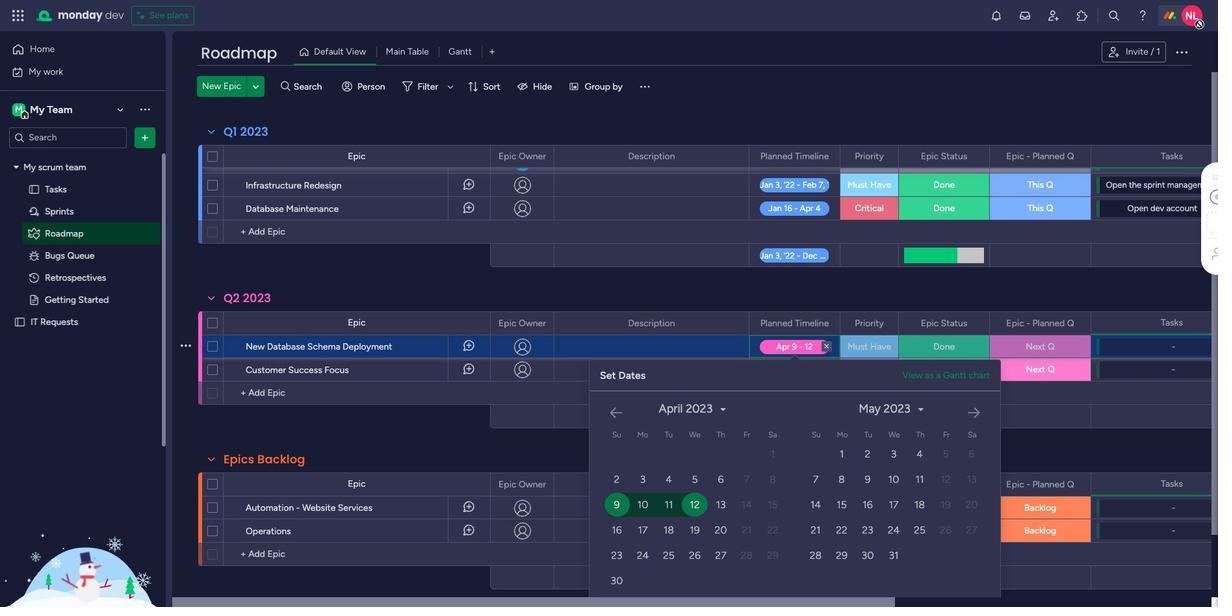 Task type: vqa. For each thing, say whether or not it's contained in the screenshot.
field
yes



Task type: describe. For each thing, give the bounding box(es) containing it.
apps image
[[1076, 9, 1089, 22]]

search everything image
[[1108, 9, 1121, 22]]

my work image
[[12, 66, 23, 78]]

select product image
[[12, 9, 25, 22]]

2 caret down image from the left
[[918, 392, 924, 401]]

2 vertical spatial options image
[[181, 342, 191, 373]]

workspace image
[[12, 102, 25, 117]]

angle down image
[[253, 82, 259, 91]]

1 vertical spatial public board image
[[28, 293, 40, 306]]

1 caret down image from the left
[[721, 392, 726, 401]]

arrow down image
[[443, 79, 458, 94]]

inbox image
[[1019, 9, 1032, 22]]

1 vertical spatial options image
[[181, 157, 191, 188]]



Task type: locate. For each thing, give the bounding box(es) containing it.
public board image
[[28, 183, 40, 195], [28, 293, 40, 306], [14, 316, 26, 328]]

menu image
[[638, 80, 651, 93]]

1 horizontal spatial caret down image
[[918, 392, 924, 401]]

help image
[[1136, 9, 1149, 22]]

invite members image
[[1047, 9, 1060, 22]]

option
[[0, 155, 166, 158]]

add view image
[[490, 47, 495, 57]]

list box
[[0, 153, 166, 508]]

options image
[[1174, 44, 1190, 60], [181, 157, 191, 188], [181, 342, 191, 373]]

workspace selection element
[[12, 102, 74, 119]]

lottie animation image
[[0, 476, 166, 607]]

caret down image
[[721, 392, 726, 401], [918, 392, 924, 401]]

Search field
[[290, 77, 329, 96]]

v2 search image
[[281, 79, 290, 94]]

options image
[[138, 131, 151, 144], [181, 180, 191, 212], [181, 318, 191, 349], [181, 479, 191, 511], [181, 503, 191, 534]]

0 vertical spatial options image
[[1174, 44, 1190, 60]]

Search in workspace field
[[27, 130, 109, 145]]

0 horizontal spatial caret down image
[[721, 392, 726, 401]]

home image
[[12, 43, 25, 56]]

see plans image
[[137, 8, 149, 23]]

0 vertical spatial public board image
[[28, 183, 40, 195]]

caret down image
[[14, 163, 19, 172]]

noah lott image
[[1182, 5, 1203, 26]]

None field
[[198, 42, 280, 64], [220, 124, 272, 140], [495, 149, 549, 163], [625, 149, 678, 163], [757, 149, 832, 163], [852, 149, 887, 163], [918, 149, 971, 163], [1003, 149, 1078, 163], [1158, 149, 1186, 163], [220, 278, 274, 294], [1158, 303, 1186, 318], [495, 304, 549, 318], [625, 304, 678, 318], [757, 304, 832, 318], [852, 304, 887, 318], [918, 304, 971, 318], [1003, 304, 1078, 318], [220, 439, 308, 456], [1158, 464, 1186, 479], [495, 465, 549, 479], [625, 465, 678, 479], [757, 465, 832, 479], [852, 465, 887, 479], [918, 465, 971, 479], [1003, 465, 1078, 479], [198, 42, 280, 64], [220, 124, 272, 140], [495, 149, 549, 163], [625, 149, 678, 163], [757, 149, 832, 163], [852, 149, 887, 163], [918, 149, 971, 163], [1003, 149, 1078, 163], [1158, 149, 1186, 163], [220, 278, 274, 294], [1158, 303, 1186, 318], [495, 304, 549, 318], [625, 304, 678, 318], [757, 304, 832, 318], [852, 304, 887, 318], [918, 304, 971, 318], [1003, 304, 1078, 318], [220, 439, 308, 456], [1158, 464, 1186, 479], [495, 465, 549, 479], [625, 465, 678, 479], [757, 465, 832, 479], [852, 465, 887, 479], [918, 465, 971, 479], [1003, 465, 1078, 479]]

notifications image
[[990, 9, 1003, 22]]

lottie animation element
[[0, 476, 166, 607]]

2 vertical spatial public board image
[[14, 316, 26, 328]]

workspace options image
[[138, 103, 151, 116]]

region
[[590, 374, 1218, 597]]



